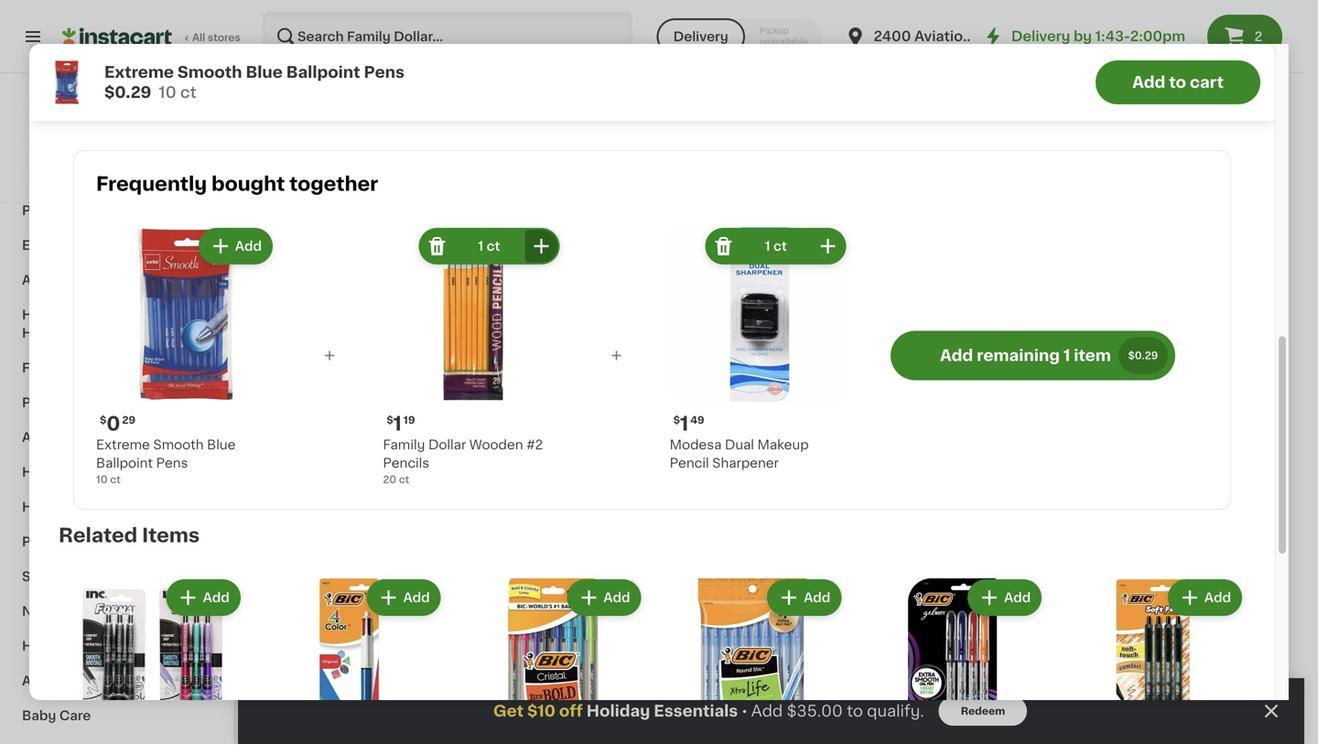 Task type: vqa. For each thing, say whether or not it's contained in the screenshot.
the Office & Craft on the left top of the page
yes



Task type: locate. For each thing, give the bounding box(es) containing it.
rods down adjustable
[[882, 56, 916, 69]]

0 vertical spatial each
[[281, 56, 307, 66]]

care for baby care
[[59, 710, 91, 722]]

fit
[[1145, 574, 1162, 587]]

1 1 ct from the left
[[478, 240, 500, 253]]

interiors up the small in the right top of the page
[[779, 20, 832, 33]]

2 horizontal spatial blue
[[386, 574, 414, 587]]

0 vertical spatial black
[[1165, 574, 1200, 587]]

achim
[[779, 305, 820, 318]]

bought
[[212, 175, 285, 194]]

(421)
[[126, 97, 151, 107]]

0 vertical spatial care
[[83, 396, 115, 409]]

modesa dual makeup pencil sharpener
[[670, 439, 809, 470]]

supplies down pricing
[[76, 169, 134, 182]]

$ for $ 1 49
[[674, 415, 680, 426]]

pacon little fingers construction paper 80 ct
[[443, 305, 570, 352]]

curtain inside interiors by design gray blackout curtain panels
[[537, 38, 584, 51]]

ballpoint for extreme smooth blue ballpoint pens 10 ct
[[96, 457, 153, 470]]

pencils inside assorted comfort-grip mechanical pencils 18 ct
[[520, 592, 567, 605]]

interiors up gray
[[443, 20, 496, 33]]

0 vertical spatial blue
[[246, 65, 283, 80]]

by up "queen-"
[[835, 574, 852, 587]]

by for 4
[[835, 574, 852, 587]]

candy up pack
[[59, 77, 101, 90]]

family inside family chef stainless- steel sink strainers
[[947, 20, 989, 33]]

1 horizontal spatial oz
[[1156, 74, 1168, 84]]

0 vertical spatial dark
[[1115, 56, 1145, 69]]

0 horizontal spatial 1 ct
[[478, 240, 500, 253]]

1 vertical spatial 100%
[[47, 176, 75, 186]]

0 vertical spatial baby
[[22, 65, 56, 78]]

ct right 80
[[459, 342, 470, 352]]

candy
[[59, 77, 101, 90], [124, 95, 166, 108]]

pens inside extreme smooth blue ballpoint pens $0.29 10 ct
[[364, 65, 405, 80]]

0 vertical spatial chef
[[992, 20, 1023, 33]]

redeem button
[[939, 697, 1028, 726]]

aviation
[[915, 30, 972, 43]]

2 inside ticonderoga pencils, sharpened, soft, no. 2 hb
[[747, 38, 755, 51]]

disney
[[1115, 305, 1160, 318]]

ct left variety
[[180, 85, 197, 100]]

family down $ 1 19
[[383, 439, 425, 452]]

pencils down comfort-
[[520, 592, 567, 605]]

pencils down $ 1 19
[[383, 457, 430, 470]]

2 horizontal spatial by
[[1074, 30, 1092, 43]]

0 vertical spatial extreme
[[104, 65, 174, 80]]

1 horizontal spatial to
[[1170, 75, 1187, 90]]

ballpoint for extreme smooth blue ballpoint pens $0.29 10 ct
[[286, 65, 360, 80]]

smooth for ct
[[153, 439, 204, 452]]

ballpoint inside extreme smooth blue ballpoint pens 10 ct
[[96, 457, 153, 470]]

packets
[[1192, 56, 1244, 69]]

food & drink link
[[11, 351, 223, 385]]

view pricing policy
[[62, 158, 160, 168]]

0 vertical spatial sets
[[1065, 324, 1094, 337]]

2 baby from the top
[[22, 710, 56, 722]]

1 vertical spatial blue
[[207, 439, 236, 452]]

black+decker
[[947, 574, 1055, 587]]

& inside family chef 5-piece pitcher & tumbler sets
[[996, 324, 1006, 337]]

ct inside extreme smooth blue ballpoint pens 10 ct
[[110, 475, 121, 485]]

2 assorted from the left
[[691, 574, 749, 587]]

family inside family chef assorted deluxe can openers
[[611, 574, 653, 587]]

1 vertical spatial ballpoint
[[96, 457, 153, 470]]

design up blackout
[[519, 20, 565, 33]]

piece up embossed
[[779, 592, 815, 605]]

ct
[[180, 85, 197, 100], [487, 240, 500, 253], [774, 240, 787, 253], [459, 342, 470, 352], [110, 475, 121, 485], [399, 475, 410, 485], [456, 610, 467, 620]]

1 horizontal spatial 20
[[779, 358, 792, 369]]

80
[[443, 342, 457, 352]]

baby for baby
[[22, 65, 56, 78]]

& left milky
[[59, 59, 69, 71]]

1 horizontal spatial 100%
[[1166, 38, 1201, 51]]

100% up roast,
[[1166, 38, 1201, 51]]

auto
[[22, 431, 53, 444]]

oz right 8.9
[[78, 112, 90, 122]]

0 horizontal spatial dollar
[[120, 136, 160, 149]]

1 vertical spatial supplies
[[103, 204, 160, 217]]

1 left 19
[[393, 415, 402, 434]]

0 horizontal spatial rods
[[882, 56, 916, 69]]

& right 'food'
[[59, 362, 69, 375]]

ct inside pacon little fingers construction paper 80 ct
[[459, 342, 470, 352]]

1 assorted from the left
[[443, 574, 501, 587]]

1 horizontal spatial blue
[[246, 65, 283, 80]]

care down adult beverages
[[59, 710, 91, 722]]

& left gift
[[61, 204, 72, 217]]

100% down view
[[47, 176, 75, 186]]

$ inside $ 13 achim dark oak vinyl floor tiles
[[782, 282, 789, 292]]

10 up health care link
[[96, 475, 108, 485]]

1 ct right remove modesa dual makeup pencil sharpener icon
[[765, 240, 787, 253]]

1 horizontal spatial 1 ct
[[765, 240, 787, 253]]

home
[[22, 309, 62, 321], [22, 466, 62, 479]]

home inside home improvement & hardware
[[22, 309, 62, 321]]

1 vertical spatial extreme
[[96, 439, 150, 452]]

piece
[[1041, 305, 1077, 318], [779, 592, 815, 605]]

1 vertical spatial to
[[847, 704, 863, 719]]

1 vertical spatial baby
[[22, 710, 56, 722]]

1 horizontal spatial assorted
[[691, 574, 749, 587]]

blue inside extreme smooth blue ballpoint pens $0.29 10 ct
[[246, 65, 283, 80]]

baby up office
[[22, 65, 56, 78]]

8.9 oz
[[59, 112, 90, 122]]

None search field
[[262, 11, 633, 62]]

care up 0
[[83, 396, 115, 409]]

ballpoint inside extreme smooth blue ballpoint pens $0.29 10 ct
[[286, 65, 360, 80]]

to right $35.00
[[847, 704, 863, 719]]

music
[[1115, 324, 1154, 337]]

assorted up mechanical
[[443, 574, 501, 587]]

new year's shop
[[22, 605, 132, 618]]

& up remaining
[[996, 324, 1006, 337]]

$ 1 49
[[674, 415, 705, 434]]

beverages
[[60, 675, 131, 688]]

chef inside family chef assorted deluxe can openers
[[656, 574, 687, 587]]

auto link
[[11, 420, 223, 455]]

food & drink
[[22, 362, 108, 375]]

many
[[965, 631, 994, 641]]

delivery inside button
[[674, 30, 729, 43]]

dollar left wooden
[[428, 439, 466, 452]]

0 vertical spatial rods
[[882, 56, 916, 69]]

20 left the sq
[[779, 358, 792, 369]]

dark inside the nescafé coffee, instant, 100% pure, dark roast, packets 7 x 0.07 oz
[[1115, 56, 1145, 69]]

1 vertical spatial candy
[[124, 95, 166, 108]]

1 baby from the top
[[22, 65, 56, 78]]

0 vertical spatial pens
[[364, 65, 405, 80]]

2 vertical spatial curtain
[[1203, 574, 1251, 587]]

1 vertical spatial home
[[22, 466, 62, 479]]

new year's shop link
[[11, 594, 223, 629]]

garden
[[79, 466, 128, 479]]

curtain up crown
[[1203, 574, 1251, 587]]

extreme for ct
[[96, 439, 150, 452]]

0 vertical spatial oz
[[1156, 74, 1168, 84]]

health
[[22, 501, 66, 514]]

frequently
[[96, 175, 207, 194]]

0 horizontal spatial sets
[[891, 629, 920, 642]]

20 down $ 1 19
[[383, 475, 396, 485]]

chef inside family chef 5-piece pitcher & tumbler sets
[[992, 305, 1023, 318]]

family inside family dollar wooden #2 pencils 20 ct
[[383, 439, 425, 452]]

1 horizontal spatial curtain
[[832, 56, 879, 69]]

service type group
[[657, 18, 823, 55]]

$ inside $ 0 29
[[100, 415, 107, 426]]

20 inside family dollar wooden #2 pencils 20 ct
[[383, 475, 396, 485]]

chef up "can"
[[656, 574, 687, 587]]

100% inside the 100% satisfaction guarantee button
[[47, 176, 75, 186]]

ct left increment quantity of modesa dual makeup pencil sharpener image
[[774, 240, 787, 253]]

interiors up "queen-"
[[779, 574, 832, 587]]

sq
[[795, 358, 807, 369]]

1 left the 49
[[680, 415, 689, 434]]

ticonderoga pencils, sharpened, soft, no. 2 hb
[[611, 20, 755, 69]]

family up pricing
[[74, 136, 117, 149]]

6
[[611, 342, 618, 352]]

$ 13 achim dark oak vinyl floor tiles
[[779, 281, 916, 337]]

pens
[[364, 65, 405, 80], [156, 457, 188, 470], [335, 592, 367, 605]]

1 horizontal spatial by
[[835, 574, 852, 587]]

product group
[[275, 118, 428, 372], [443, 118, 596, 354], [611, 118, 764, 354], [779, 118, 932, 371], [947, 118, 1100, 339], [1115, 118, 1268, 339], [96, 225, 277, 487], [383, 225, 563, 487], [670, 225, 850, 473], [275, 387, 428, 623], [611, 387, 764, 625], [1115, 387, 1268, 626], [59, 576, 244, 744], [259, 576, 445, 744], [459, 576, 645, 744], [660, 576, 845, 744], [860, 576, 1046, 744], [1060, 576, 1246, 744], [275, 662, 428, 744], [443, 662, 596, 744], [611, 662, 764, 744], [779, 662, 932, 744], [947, 662, 1100, 744], [1115, 662, 1268, 744]]

smooth inside extreme smooth blue ballpoint pens 10 ct
[[153, 439, 204, 452]]

ct up health care link
[[110, 475, 121, 485]]

interiors inside interiors by design 4 piece queen-size black checker- embossed sheet sets
[[779, 574, 832, 587]]

8.9
[[59, 112, 75, 122]]

1 horizontal spatial 2
[[747, 38, 755, 51]]

curtain right blackout
[[537, 38, 584, 51]]

$ left the 49
[[674, 415, 680, 426]]

family inside family chef 5-piece pitcher & tumbler sets
[[947, 305, 989, 318]]

care for personal care
[[83, 396, 115, 409]]

aromar fragrance oil, fresh linens, spa collection
[[275, 305, 414, 355]]

0 vertical spatial to
[[1170, 75, 1187, 90]]

$ left 39
[[446, 282, 453, 292]]

2 vertical spatial blue
[[386, 574, 414, 587]]

2 vertical spatial smooth
[[332, 574, 382, 587]]

to inside button
[[1170, 75, 1187, 90]]

snickers,
[[59, 40, 117, 53]]

gift
[[75, 204, 100, 217]]

treatment tracker modal dialog
[[238, 679, 1305, 744]]

•
[[742, 704, 748, 719]]

cart
[[1190, 75, 1224, 90]]

0 vertical spatial 10
[[159, 85, 176, 100]]

ct right '18'
[[456, 610, 467, 620]]

2-
[[1059, 574, 1072, 587]]

$ left 29
[[100, 415, 107, 426]]

each inside lamplight unscented ellipse oil lamp 1 each
[[281, 56, 307, 66]]

2 vertical spatial ballpoint
[[275, 592, 331, 605]]

care up related
[[69, 501, 101, 514]]

by inside interiors by design gray blackout curtain panels
[[499, 20, 516, 33]]

0 horizontal spatial assorted
[[443, 574, 501, 587]]

to down roast,
[[1170, 75, 1187, 90]]

stores
[[208, 33, 241, 43]]

blue inside extreme smooth blue ballpoint pens 10 ct
[[207, 439, 236, 452]]

sheet
[[850, 629, 888, 642]]

ballpoint inside 'extreme smooth blue ballpoint pens'
[[275, 592, 331, 605]]

2 vertical spatial extreme
[[275, 574, 329, 587]]

1 vertical spatial pens
[[156, 457, 188, 470]]

1 horizontal spatial delivery
[[1012, 30, 1071, 43]]

2 right no.
[[747, 38, 755, 51]]

1 vertical spatial dollar
[[428, 439, 466, 452]]

49
[[691, 415, 705, 426]]

$ for $ 2 39
[[446, 282, 453, 292]]

0 vertical spatial 100%
[[1166, 38, 1201, 51]]

family dollar logo image
[[99, 95, 134, 130]]

pens inside 'extreme smooth blue ballpoint pens'
[[335, 592, 367, 605]]

blue for 10
[[246, 65, 283, 80]]

0 horizontal spatial piece
[[779, 592, 815, 605]]

dark up tiles
[[823, 305, 853, 318]]

1 vertical spatial 10
[[96, 475, 108, 485]]

increment quantity of family dollar wooden #2 pencils image
[[530, 236, 552, 258]]

1 vertical spatial care
[[69, 501, 101, 514]]

ct inside extreme smooth blue ballpoint pens $0.29 10 ct
[[180, 85, 197, 100]]

1 horizontal spatial each
[[620, 342, 646, 352]]

100% inside the nescafé coffee, instant, 100% pure, dark roast, packets 7 x 0.07 oz
[[1166, 38, 1201, 51]]

dollar for family dollar
[[120, 136, 160, 149]]

by inside interiors by design 4 piece queen-size black checker- embossed sheet sets
[[835, 574, 852, 587]]

1 horizontal spatial $0.29
[[1129, 351, 1158, 361]]

family for family chef assorted deluxe can openers
[[611, 574, 653, 587]]

family up the pitcher
[[947, 305, 989, 318]]

design inside interiors by design 4 piece queen-size black checker- embossed sheet sets
[[855, 574, 901, 587]]

& down the "accessories"
[[157, 309, 168, 321]]

each down 'ellipse'
[[281, 56, 307, 66]]

curtain inside "fast fit black curtain rods with crown finials"
[[1203, 574, 1251, 587]]

mechanical
[[443, 592, 517, 605]]

1 vertical spatial piece
[[779, 592, 815, 605]]

0 horizontal spatial 100%
[[47, 176, 75, 186]]

to inside treatment tracker modal 'dialog'
[[847, 704, 863, 719]]

personal
[[22, 396, 80, 409]]

(3)
[[1015, 613, 1029, 623]]

design inside interiors by design gray blackout curtain panels
[[519, 20, 565, 33]]

0 horizontal spatial to
[[847, 704, 863, 719]]

openers
[[688, 592, 744, 605]]

ct down $ 1 19
[[399, 475, 410, 485]]

rods down fast
[[1115, 592, 1148, 605]]

2 home from the top
[[22, 466, 62, 479]]

0 horizontal spatial each
[[281, 56, 307, 66]]

interiors inside interiors by design small white adjustable tension curtain rods
[[779, 20, 832, 33]]

curtain
[[537, 38, 584, 51], [832, 56, 879, 69], [1203, 574, 1251, 587]]

0 horizontal spatial oz
[[78, 112, 90, 122]]

$35.00
[[787, 704, 843, 719]]

1 ct up 39
[[478, 240, 500, 253]]

3
[[156, 40, 164, 53]]

baby down the adult
[[22, 710, 56, 722]]

1 horizontal spatial sets
[[1065, 324, 1094, 337]]

pencils,
[[695, 20, 745, 33]]

$ for $ 0 29
[[100, 415, 107, 426]]

chef inside family chef stainless- steel sink strainers
[[992, 20, 1023, 33]]

2 vertical spatial chef
[[656, 574, 687, 587]]

black inside "fast fit black curtain rods with crown finials"
[[1165, 574, 1200, 587]]

1 vertical spatial each
[[620, 342, 646, 352]]

0 horizontal spatial black
[[779, 611, 814, 624]]

pens for extreme smooth blue ballpoint pens $0.29 10 ct
[[364, 65, 405, 80]]

tumbler
[[1010, 324, 1062, 337]]

pencils inside family dollar wooden #2 pencils 20 ct
[[383, 457, 430, 470]]

$10
[[527, 704, 556, 719]]

supplies down 100% satisfaction guarantee
[[103, 204, 160, 217]]

related items
[[59, 526, 200, 545]]

extreme inside extreme smooth blue ballpoint pens $0.29 10 ct
[[104, 65, 174, 80]]

assorted
[[443, 574, 501, 587], [691, 574, 749, 587]]

milky
[[72, 59, 106, 71]]

paper
[[531, 324, 568, 337]]

design up size
[[855, 574, 901, 587]]

instacart logo image
[[62, 26, 172, 48]]

0 horizontal spatial 20
[[383, 475, 396, 485]]

1 horizontal spatial black
[[1165, 574, 1200, 587]]

1 down nerds
[[275, 56, 279, 66]]

1 vertical spatial curtain
[[832, 56, 879, 69]]

soft,
[[688, 38, 718, 51]]

stock
[[1008, 631, 1037, 641]]

1 horizontal spatial rods
[[1115, 592, 1148, 605]]

design up adjustable
[[856, 20, 901, 33]]

1 horizontal spatial pencils
[[520, 592, 567, 605]]

1 vertical spatial 20
[[383, 475, 396, 485]]

sets right sheet
[[891, 629, 920, 642]]

2 horizontal spatial curtain
[[1203, 574, 1251, 587]]

1 vertical spatial rods
[[1115, 592, 1148, 605]]

fragrance
[[325, 305, 389, 318]]

family for family chef 5-piece pitcher & tumbler sets
[[947, 305, 989, 318]]

chef up sink
[[992, 20, 1023, 33]]

0 vertical spatial pencils
[[383, 457, 430, 470]]

black up embossed
[[779, 611, 814, 624]]

$ inside $ 2 39
[[446, 282, 453, 292]]

10 inside extreme smooth blue ballpoint pens 10 ct
[[96, 475, 108, 485]]

1 ct for family dollar wooden #2 pencils
[[478, 240, 500, 253]]

view pricing policy link
[[62, 156, 171, 170]]

twix,
[[120, 40, 153, 53]]

0 horizontal spatial 10
[[96, 475, 108, 485]]

$ left 19
[[387, 415, 393, 426]]

add remaining 1 item
[[940, 348, 1111, 364]]

1 vertical spatial sets
[[891, 629, 920, 642]]

1 vertical spatial oz
[[78, 112, 90, 122]]

0 vertical spatial ballpoint
[[286, 65, 360, 80]]

2 1 ct from the left
[[765, 240, 787, 253]]

0 vertical spatial dollar
[[120, 136, 160, 149]]

0 vertical spatial candy
[[59, 77, 101, 90]]

by left 1:43-
[[1074, 30, 1092, 43]]

dark up x
[[1115, 56, 1145, 69]]

fast fit black curtain rods with crown finials button
[[1115, 387, 1268, 626]]

1 vertical spatial dark
[[823, 305, 853, 318]]

pencils for dollar
[[383, 457, 430, 470]]

interiors for piece
[[779, 574, 832, 587]]

lamplight
[[275, 20, 339, 33]]

0 vertical spatial $0.29
[[104, 85, 151, 100]]

$ up achim
[[782, 282, 789, 292]]

1 vertical spatial pencils
[[520, 592, 567, 605]]

dollar up policy
[[120, 136, 160, 149]]

fast fit black curtain rods with crown finials
[[1115, 574, 1251, 624]]

$1.19 element
[[611, 279, 764, 303]]

10 down minis
[[159, 85, 176, 100]]

dollar inside family dollar wooden #2 pencils 20 ct
[[428, 439, 466, 452]]

apparel
[[22, 274, 73, 287]]

0 horizontal spatial pencils
[[383, 457, 430, 470]]

year's
[[55, 605, 94, 618]]

2 vertical spatial pens
[[335, 592, 367, 605]]

0 vertical spatial smooth
[[178, 65, 242, 80]]

interiors inside interiors by design gray blackout curtain panels
[[443, 20, 496, 33]]

0 horizontal spatial dark
[[823, 305, 853, 318]]

0 horizontal spatial curtain
[[537, 38, 584, 51]]

0 horizontal spatial delivery
[[674, 30, 729, 43]]

rods inside interiors by design small white adjustable tension curtain rods
[[882, 56, 916, 69]]

interiors inside the interiors emergency candles 6 each
[[611, 305, 664, 318]]

pens inside extreme smooth blue ballpoint pens 10 ct
[[156, 457, 188, 470]]

family chef assorted deluxe can openers
[[611, 574, 749, 605]]

baby for baby care
[[22, 710, 56, 722]]

candy down chocolate
[[124, 95, 166, 108]]

piece up 'tumbler'
[[1041, 305, 1077, 318]]

2 left 39
[[453, 281, 465, 300]]

1 horizontal spatial dark
[[1115, 56, 1145, 69]]

each down candles
[[620, 342, 646, 352]]

home up health
[[22, 466, 62, 479]]

1 vertical spatial chef
[[992, 305, 1023, 318]]

extreme inside extreme smooth blue ballpoint pens 10 ct
[[96, 439, 150, 452]]

curtain down white
[[832, 56, 879, 69]]

holiday
[[587, 704, 650, 719]]

to
[[1170, 75, 1187, 90], [847, 704, 863, 719]]

$ inside $ 1 49
[[674, 415, 680, 426]]

sets up item
[[1065, 324, 1094, 337]]

by up blackout
[[499, 20, 516, 33]]

piece inside interiors by design 4 piece queen-size black checker- embossed sheet sets
[[779, 592, 815, 605]]

1 horizontal spatial 10
[[159, 85, 176, 100]]

1 home from the top
[[22, 309, 62, 321]]

each
[[281, 56, 307, 66], [620, 342, 646, 352]]

(346)
[[327, 79, 354, 89]]

oz down roast,
[[1156, 74, 1168, 84]]

$ inside $ 1 19
[[387, 415, 393, 426]]

0 vertical spatial curtain
[[537, 38, 584, 51]]

smooth inside extreme smooth blue ballpoint pens $0.29 10 ct
[[178, 65, 242, 80]]

1 horizontal spatial piece
[[1041, 305, 1077, 318]]

adult
[[22, 675, 57, 688]]

1 horizontal spatial candy
[[124, 95, 166, 108]]

interiors up candles
[[611, 305, 664, 318]]

0 vertical spatial piece
[[1041, 305, 1077, 318]]

family up steel
[[947, 20, 989, 33]]

20
[[779, 358, 792, 369], [383, 475, 396, 485]]

with
[[1151, 592, 1181, 605]]

chef left 5-
[[992, 305, 1023, 318]]

black up the with
[[1165, 574, 1200, 587]]

2 vertical spatial care
[[59, 710, 91, 722]]

design inside interiors by design small white adjustable tension curtain rods
[[856, 20, 901, 33]]

pens for extreme smooth blue ballpoint pens
[[335, 592, 367, 605]]

home up hardware
[[22, 309, 62, 321]]

add inside button
[[1133, 75, 1166, 90]]

gummy
[[358, 40, 410, 53]]

2 right pure,
[[1255, 30, 1263, 43]]

0 horizontal spatial blue
[[207, 439, 236, 452]]

19
[[404, 415, 415, 426]]

sporting goods link
[[11, 124, 223, 158]]

family up 'deluxe'
[[611, 574, 653, 587]]

interiors for white
[[779, 20, 832, 33]]

dollar
[[120, 136, 160, 149], [428, 439, 466, 452]]

assorted up openers
[[691, 574, 749, 587]]



Task type: describe. For each thing, give the bounding box(es) containing it.
off
[[559, 704, 583, 719]]

fast
[[1115, 574, 1142, 587]]

assorted comfort-grip mechanical pencils 18 ct
[[443, 574, 592, 620]]

deluxe
[[611, 592, 656, 605]]

by
[[835, 20, 853, 33]]

family chef stainless- steel sink strainers button
[[947, 0, 1100, 54]]

each inside the interiors emergency candles 6 each
[[620, 342, 646, 352]]

home for home improvement & hardware
[[22, 309, 62, 321]]

together
[[290, 175, 378, 194]]

goods
[[82, 135, 126, 147]]

interiors for blackout
[[443, 20, 496, 33]]

family chef stainless- steel sink strainers
[[947, 20, 1091, 51]]

delivery for delivery
[[674, 30, 729, 43]]

care for health care
[[69, 501, 101, 514]]

adult beverages link
[[11, 664, 223, 699]]

ft
[[810, 358, 818, 369]]

adjustable
[[858, 38, 926, 51]]

aromar fragrance oil, fresh linens, spa collection button
[[275, 118, 428, 372]]

pacon
[[443, 305, 483, 318]]

hardware
[[22, 327, 86, 340]]

0 horizontal spatial 2
[[453, 281, 465, 300]]

embossed
[[779, 629, 847, 642]]

29
[[122, 415, 136, 426]]

floor
[[779, 324, 811, 337]]

mouse
[[1213, 305, 1257, 318]]

& inside home improvement & hardware
[[157, 309, 168, 321]]

linens,
[[314, 324, 359, 337]]

& right the apparel
[[77, 274, 87, 287]]

ct inside family dollar wooden #2 pencils 20 ct
[[399, 475, 410, 485]]

pencil
[[670, 457, 709, 470]]

smooth for 10
[[178, 65, 242, 80]]

sharpener
[[713, 457, 779, 470]]

rods inside "fast fit black curtain rods with crown finials"
[[1115, 592, 1148, 605]]

mickey
[[1163, 305, 1210, 318]]

1:43-
[[1096, 30, 1131, 43]]

(7)
[[847, 344, 861, 354]]

$16.99 element
[[1115, 279, 1268, 303]]

add to cart button
[[1096, 60, 1261, 104]]

1 inside lamplight unscented ellipse oil lamp 1 each
[[275, 56, 279, 66]]

0
[[107, 415, 120, 434]]

pens for extreme smooth blue ballpoint pens 10 ct
[[156, 457, 188, 470]]

extreme smooth blue ballpoint pens 10 ct
[[96, 439, 236, 485]]

lamplight unscented ellipse oil lamp 1 each
[[275, 20, 413, 66]]

finials
[[1115, 611, 1156, 624]]

$ 1 19
[[387, 415, 415, 434]]

& left craft
[[67, 100, 78, 113]]

product group containing 13
[[779, 118, 932, 371]]

home & garden
[[22, 466, 128, 479]]

comfort-
[[504, 574, 564, 587]]

0 vertical spatial supplies
[[76, 169, 134, 182]]

& inside 'link'
[[61, 204, 72, 217]]

$ for $ 1 19
[[387, 415, 393, 426]]

smooth inside 'extreme smooth blue ballpoint pens'
[[332, 574, 382, 587]]

size
[[867, 592, 894, 605]]

kitchen
[[22, 169, 73, 182]]

baby care
[[22, 710, 91, 722]]

remaining
[[977, 348, 1060, 364]]

100% satisfaction guarantee
[[47, 176, 194, 186]]

family for family dollar
[[74, 136, 117, 149]]

1 vertical spatial $0.29
[[1129, 351, 1158, 361]]

10 inside extreme smooth blue ballpoint pens $0.29 10 ct
[[159, 85, 176, 100]]

black+decker 2- slice toaster
[[947, 574, 1072, 605]]

roast,
[[1148, 56, 1189, 69]]

disney mickey mouse music mat button
[[1115, 118, 1268, 339]]

all stores
[[192, 33, 241, 43]]

1 right remove modesa dual makeup pencil sharpener icon
[[765, 240, 771, 253]]

makeup
[[758, 439, 809, 452]]

chef for &
[[992, 305, 1023, 318]]

sets inside family chef 5-piece pitcher & tumbler sets
[[1065, 324, 1094, 337]]

pack
[[59, 95, 90, 108]]

construction
[[443, 324, 527, 337]]

ct inside assorted comfort-grip mechanical pencils 18 ct
[[456, 610, 467, 620]]

dollar for family dollar wooden #2 pencils 20 ct
[[428, 439, 466, 452]]

add inside treatment tracker modal 'dialog'
[[751, 704, 783, 719]]

nescafé
[[1115, 20, 1177, 33]]

little
[[486, 305, 519, 318]]

by for gray
[[499, 20, 516, 33]]

interiors for each
[[611, 305, 664, 318]]

remove modesa dual makeup pencil sharpener image
[[713, 236, 735, 258]]

dark inside $ 13 achim dark oak vinyl floor tiles
[[823, 305, 853, 318]]

0 horizontal spatial candy
[[59, 77, 101, 90]]

$0.29 inside extreme smooth blue ballpoint pens $0.29 10 ct
[[104, 85, 151, 100]]

health care
[[22, 501, 101, 514]]

personal care link
[[11, 385, 223, 420]]

remove family dollar wooden #2 pencils image
[[426, 236, 448, 258]]

black inside interiors by design 4 piece queen-size black checker- embossed sheet sets
[[779, 611, 814, 624]]

increment quantity of modesa dual makeup pencil sharpener image
[[817, 236, 839, 258]]

dual
[[725, 439, 754, 452]]

blackout
[[477, 38, 533, 51]]

family for family chef stainless- steel sink strainers
[[947, 20, 989, 33]]

pencils for comfort-
[[520, 592, 567, 605]]

interiors by design gray blackout curtain panels button
[[443, 0, 596, 87]]

emergency
[[667, 305, 741, 318]]

blue for ct
[[207, 439, 236, 452]]

sets inside interiors by design 4 piece queen-size black checker- embossed sheet sets
[[891, 629, 920, 642]]

assorted inside assorted comfort-grip mechanical pencils 18 ct
[[443, 574, 501, 587]]

pure,
[[1204, 38, 1237, 51]]

panels
[[443, 56, 485, 69]]

collection
[[275, 342, 341, 355]]

home improvement & hardware
[[22, 309, 168, 340]]

$ 2 39
[[446, 281, 481, 300]]

unscented
[[342, 20, 413, 33]]

piece inside family chef 5-piece pitcher & tumbler sets
[[1041, 305, 1077, 318]]

1 left item
[[1064, 348, 1071, 364]]

extreme inside 'extreme smooth blue ballpoint pens'
[[275, 574, 329, 587]]

family for family dollar wooden #2 pencils 20 ct
[[383, 439, 425, 452]]

pets link
[[11, 525, 223, 559]]

food
[[22, 362, 56, 375]]

musketeers
[[168, 40, 243, 53]]

product group containing 2
[[443, 118, 596, 354]]

blue inside 'extreme smooth blue ballpoint pens'
[[386, 574, 414, 587]]

candy,
[[309, 40, 355, 53]]

delivery by 1:43-2:00pm
[[1012, 30, 1186, 43]]

ballpoint for extreme smooth blue ballpoint pens
[[275, 592, 331, 605]]

$1.49 element
[[1115, 0, 1268, 17]]

extreme smooth blue ballpoint pens
[[275, 574, 414, 605]]

white
[[817, 38, 855, 51]]

baby care link
[[11, 699, 223, 733]]

by for 2:00pm
[[1074, 30, 1092, 43]]

$ for $ 13 achim dark oak vinyl floor tiles
[[782, 282, 789, 292]]

oz inside the nescafé coffee, instant, 100% pure, dark roast, packets 7 x 0.07 oz
[[1156, 74, 1168, 84]]

bulk
[[93, 95, 121, 108]]

design for curtain
[[519, 20, 565, 33]]

office & craft link
[[11, 89, 223, 124]]

related
[[59, 526, 138, 545]]

party
[[22, 204, 58, 217]]

1 ct for modesa dual makeup pencil sharpener
[[765, 240, 787, 253]]

chef for strainers
[[992, 20, 1023, 33]]

instant,
[[1115, 38, 1163, 51]]

curtain inside interiors by design small white adjustable tension curtain rods
[[832, 56, 879, 69]]

family chef 5-piece pitcher & tumbler sets
[[947, 305, 1094, 337]]

interiors by design small white adjustable tension curtain rods
[[779, 20, 926, 69]]

1 up 39
[[478, 240, 484, 253]]

assorted inside family chef assorted deluxe can openers
[[691, 574, 749, 587]]

sporting goods
[[22, 135, 126, 147]]

extreme for 10
[[104, 65, 174, 80]]

gray
[[443, 38, 474, 51]]

product group containing 0
[[96, 225, 277, 487]]

2400 aviation dr button
[[845, 11, 992, 62]]

2 inside button
[[1255, 30, 1263, 43]]

interiors emergency candles 6 each
[[611, 305, 741, 352]]

design for adjustable
[[856, 20, 901, 33]]

interiors by design gray blackout curtain panels
[[443, 20, 584, 69]]

& left garden
[[65, 466, 76, 479]]

oil
[[320, 38, 338, 51]]

ct left the increment quantity of family dollar wooden #2 pencils icon
[[487, 240, 500, 253]]

design for queen-
[[855, 574, 901, 587]]

supplies inside 'link'
[[103, 204, 160, 217]]

hanes
[[22, 640, 64, 653]]

aromar
[[275, 305, 321, 318]]

& inside snickers, twix, 3 musketeers & milky way minis christmas candy chocolate bar variety pack bulk candy
[[59, 59, 69, 71]]

items
[[142, 526, 200, 545]]

chef for openers
[[656, 574, 687, 587]]

add to cart
[[1133, 75, 1224, 90]]

home for home & garden
[[22, 466, 62, 479]]

guarantee
[[141, 176, 194, 186]]

toaster
[[981, 592, 1029, 605]]

delivery for delivery by 1:43-2:00pm
[[1012, 30, 1071, 43]]



